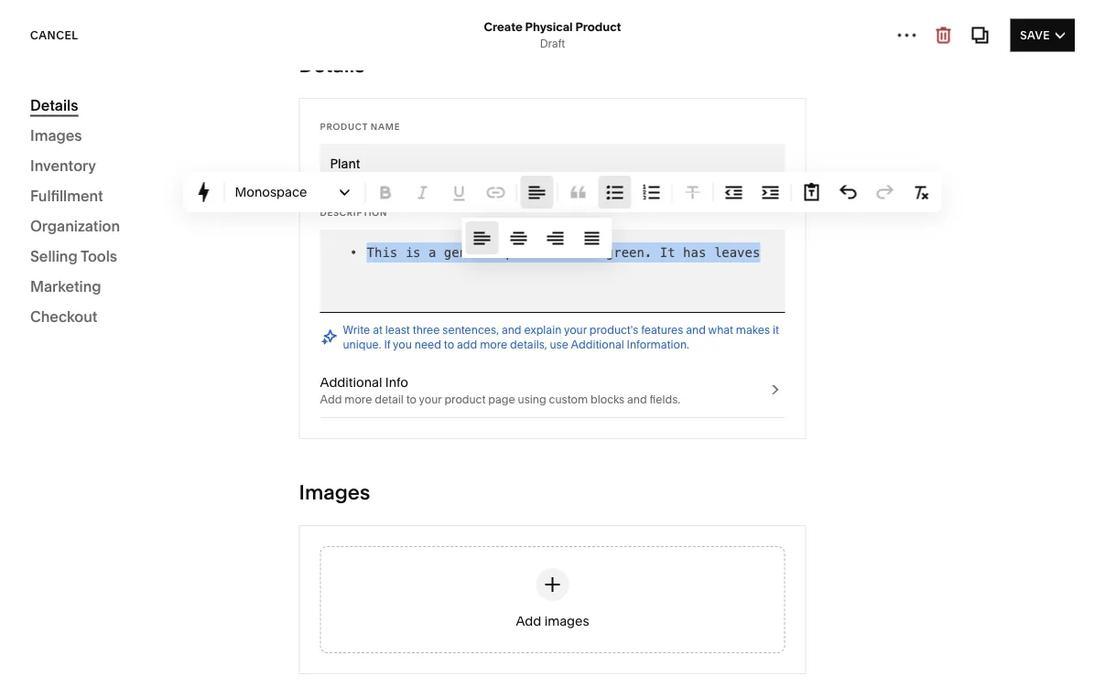 Task type: vqa. For each thing, say whether or not it's contained in the screenshot.
BOLD icon
yes



Task type: locate. For each thing, give the bounding box(es) containing it.
row group
[[0, 46, 363, 688]]

checkout
[[30, 308, 97, 325]]

0 vertical spatial add
[[320, 393, 342, 406]]

1 horizontal spatial details
[[299, 53, 365, 77]]

1 horizontal spatial is
[[583, 245, 598, 260]]

more right add
[[480, 338, 507, 352]]

strikethrough image
[[683, 183, 703, 203]]

0 vertical spatial create
[[484, 19, 523, 34]]

selling.
[[247, 253, 289, 269]]

product
[[150, 253, 198, 269], [444, 393, 486, 406]]

start
[[217, 253, 244, 269]]

green.
[[606, 245, 652, 260]]

your down monospace
[[224, 206, 255, 224]]

0 horizontal spatial is
[[405, 245, 421, 260]]

info
[[385, 375, 408, 390]]

your right detail
[[419, 393, 442, 406]]

tab list
[[908, 25, 992, 54]]

save
[[1020, 28, 1050, 42]]

1 horizontal spatial it
[[660, 245, 675, 260]]

in
[[384, 655, 395, 670]]

product right first on the left
[[150, 253, 198, 269]]

0 vertical spatial more
[[480, 338, 507, 352]]

left align image
[[527, 183, 547, 203]]

0 horizontal spatial it
[[560, 245, 575, 260]]

selling
[[30, 247, 78, 265]]

product's
[[589, 324, 638, 337]]

to left get
[[533, 655, 545, 670]]

1 horizontal spatial additional
[[571, 338, 624, 352]]

more left detail
[[344, 393, 372, 406]]

1 vertical spatial product
[[320, 121, 368, 132]]

and left what
[[686, 324, 706, 337]]

0 horizontal spatial images
[[30, 126, 82, 144]]

0 horizontal spatial and
[[502, 324, 521, 337]]

additional
[[571, 338, 624, 352], [320, 375, 382, 390]]

more
[[480, 338, 507, 352], [344, 393, 372, 406]]

1 horizontal spatial product
[[575, 19, 621, 34]]

all
[[30, 87, 56, 112]]

to right products at left top
[[207, 206, 221, 224]]

is right right align image
[[583, 245, 598, 260]]

product name
[[320, 121, 400, 132]]

center align image
[[509, 228, 529, 248]]

additional inside 'additional info add more detail to your product page using custom blocks and fields.'
[[320, 375, 382, 390]]

and left fields.
[[627, 393, 647, 406]]

plant.
[[506, 245, 552, 260]]

1 horizontal spatial more
[[480, 338, 507, 352]]

details
[[299, 53, 365, 77], [30, 96, 78, 114]]

add
[[320, 393, 342, 406], [516, 614, 541, 629]]

blocks
[[591, 393, 625, 406]]

product right physical
[[575, 19, 621, 34]]

unique.
[[343, 338, 381, 352]]

marketing
[[30, 277, 101, 295]]

at
[[373, 324, 383, 337]]

this is a generic plant. it is green. it has leaves
[[367, 245, 760, 260]]

to left add
[[444, 338, 454, 352]]

and up details,
[[502, 324, 521, 337]]

indent image
[[760, 183, 780, 203]]

1 is from the left
[[405, 245, 421, 260]]

0 vertical spatial additional
[[571, 338, 624, 352]]

to inside write at least three sentences, and explain your product's features and what makes it unique. if you need to add more details, use additional information.
[[444, 338, 454, 352]]

1 vertical spatial images
[[299, 480, 370, 505]]

0 horizontal spatial product
[[150, 253, 198, 269]]

what
[[708, 324, 733, 337]]

0 vertical spatial product
[[575, 19, 621, 34]]

inventory
[[30, 157, 96, 174]]

your inside 'additional info add more detail to your product page using custom blocks and fields.'
[[419, 393, 442, 406]]

write
[[343, 324, 370, 337]]

custom
[[549, 393, 588, 406]]

your right of
[[665, 655, 692, 670]]

cancel
[[30, 28, 78, 42]]

1 horizontal spatial product
[[444, 393, 486, 406]]

right align image
[[545, 228, 565, 248]]

1 horizontal spatial and
[[627, 393, 647, 406]]

create down store on the left top
[[51, 253, 92, 269]]

your inside 'start adding products to your store'
[[224, 206, 255, 224]]

1 vertical spatial add
[[516, 614, 541, 629]]

it left justify align icon
[[560, 245, 575, 260]]

store
[[51, 226, 87, 244]]

additional down unique. on the left
[[320, 375, 382, 390]]

and inside 'additional info add more detail to your product page using custom blocks and fields.'
[[627, 393, 647, 406]]

product left page
[[444, 393, 486, 406]]

outdent image
[[724, 183, 744, 203]]

details up inventory at left top
[[30, 96, 78, 114]]

product left name
[[320, 121, 368, 132]]

product inside create physical product draft
[[575, 19, 621, 34]]

your inside write at least three sentences, and explain your product's features and what makes it unique. if you need to add more details, use additional information.
[[564, 324, 587, 337]]

has
[[683, 245, 706, 260]]

quote image
[[568, 183, 588, 203]]

2 horizontal spatial and
[[686, 324, 706, 337]]

it
[[560, 245, 575, 260], [660, 245, 675, 260]]

1 horizontal spatial add
[[516, 614, 541, 629]]

create left physical
[[484, 19, 523, 34]]

create
[[484, 19, 523, 34], [51, 253, 92, 269]]

add
[[457, 338, 477, 352]]

0 horizontal spatial create
[[51, 253, 92, 269]]

1 horizontal spatial create
[[484, 19, 523, 34]]

1 vertical spatial additional
[[320, 375, 382, 390]]

categories button
[[0, 20, 129, 60]]

images
[[544, 614, 589, 629]]

your trial ends in 14 days. upgrade now to get the most out of your site.
[[295, 655, 720, 670]]

to
[[207, 206, 221, 224], [201, 253, 213, 269], [444, 338, 454, 352], [406, 393, 417, 406], [533, 655, 545, 670]]

14
[[398, 655, 411, 670]]

1 vertical spatial create
[[51, 253, 92, 269]]

your up use
[[564, 324, 587, 337]]

0 horizontal spatial details
[[30, 96, 78, 114]]

images
[[30, 126, 82, 144], [299, 480, 370, 505]]

create inside create physical product draft
[[484, 19, 523, 34]]

add left detail
[[320, 393, 342, 406]]

name
[[371, 121, 400, 132]]

and
[[502, 324, 521, 337], [686, 324, 706, 337], [627, 393, 647, 406]]

write at least three sentences, and explain your product's features and what makes it unique. if you need to add more details, use additional information.
[[343, 324, 779, 352]]

add left images
[[516, 614, 541, 629]]

is
[[405, 245, 421, 260], [583, 245, 598, 260]]

of
[[651, 655, 663, 670]]

0 horizontal spatial more
[[344, 393, 372, 406]]

Eucalyptus Face Scrub field
[[330, 154, 775, 174]]

to inside 'additional info add more detail to your product page using custom blocks and fields.'
[[406, 393, 417, 406]]

your
[[224, 206, 255, 224], [95, 253, 121, 269], [564, 324, 587, 337], [419, 393, 442, 406], [665, 655, 692, 670]]

1 horizontal spatial images
[[299, 480, 370, 505]]

details up product name
[[299, 53, 365, 77]]

0 horizontal spatial additional
[[320, 375, 382, 390]]

is left 'a'
[[405, 245, 421, 260]]

it left "has"
[[660, 245, 675, 260]]

0 vertical spatial product
[[150, 253, 198, 269]]

information.
[[627, 338, 689, 352]]

redo image
[[838, 183, 858, 203]]

out
[[628, 655, 648, 670]]

least
[[385, 324, 410, 337]]

0 horizontal spatial add
[[320, 393, 342, 406]]

to right detail
[[406, 393, 417, 406]]

additional down product's
[[571, 338, 624, 352]]

more inside 'additional info add more detail to your product page using custom blocks and fields.'
[[344, 393, 372, 406]]

product
[[575, 19, 621, 34], [320, 121, 368, 132]]

to left start
[[201, 253, 213, 269]]

bold image
[[376, 183, 396, 203]]

1 vertical spatial more
[[344, 393, 372, 406]]

1 vertical spatial product
[[444, 393, 486, 406]]

days.
[[414, 655, 445, 670]]

0 vertical spatial images
[[30, 126, 82, 144]]

tools
[[81, 247, 117, 265]]

additional inside write at least three sentences, and explain your product's features and what makes it unique. if you need to add more details, use additional information.
[[571, 338, 624, 352]]

organization
[[30, 217, 120, 235]]



Task type: describe. For each thing, give the bounding box(es) containing it.
selling tools
[[30, 247, 117, 265]]

paste as plain text image
[[802, 183, 822, 203]]

add inside 'additional info add more detail to your product page using custom blocks and fields.'
[[320, 393, 342, 406]]

create your first product to start selling.
[[51, 253, 289, 269]]

fields.
[[650, 393, 680, 406]]

most
[[594, 655, 625, 670]]

more inside write at least three sentences, and explain your product's features and what makes it unique. if you need to add more details, use additional information.
[[480, 338, 507, 352]]

you
[[393, 338, 412, 352]]

clear formatting image
[[911, 183, 932, 203]]

first
[[124, 253, 147, 269]]

site.
[[695, 655, 720, 670]]

description
[[320, 207, 387, 218]]

sentences,
[[442, 324, 499, 337]]

save button
[[1010, 19, 1075, 52]]

create for create your first product to start selling.
[[51, 253, 92, 269]]

1 vertical spatial details
[[30, 96, 78, 114]]

your left first on the left
[[95, 253, 121, 269]]

it
[[773, 324, 779, 337]]

detail
[[375, 393, 404, 406]]

explain
[[524, 324, 562, 337]]

leaves
[[714, 245, 760, 260]]

makes
[[736, 324, 770, 337]]

draft
[[540, 37, 565, 50]]

adding
[[88, 206, 137, 224]]

using
[[518, 393, 546, 406]]

physical
[[525, 19, 573, 34]]

italic image
[[412, 183, 433, 203]]

details,
[[510, 338, 547, 352]]

monospace
[[235, 184, 307, 200]]

page
[[488, 393, 515, 406]]

1 it from the left
[[560, 245, 575, 260]]

justify align image
[[582, 228, 602, 248]]

link image
[[486, 183, 506, 203]]

categories
[[35, 33, 109, 47]]

bulleted list image
[[605, 183, 625, 203]]

product inside 'additional info add more detail to your product page using custom blocks and fields.'
[[444, 393, 486, 406]]

features
[[641, 324, 683, 337]]

2 is from the left
[[583, 245, 598, 260]]

Search items… text field
[[60, 123, 328, 163]]

0 vertical spatial details
[[299, 53, 365, 77]]

use
[[550, 338, 568, 352]]

cancel button
[[30, 19, 78, 52]]

additional info add more detail to your product page using custom blocks and fields.
[[320, 375, 680, 406]]

add images
[[516, 614, 589, 629]]

to inside 'start adding products to your store'
[[207, 206, 221, 224]]

the
[[572, 655, 591, 670]]

create for create physical product draft
[[484, 19, 523, 34]]

underline image
[[449, 183, 469, 203]]

your
[[295, 655, 322, 670]]

trial
[[326, 655, 348, 670]]

this
[[367, 245, 398, 260]]

2 it from the left
[[660, 245, 675, 260]]

a
[[428, 245, 436, 260]]

redo image
[[875, 183, 895, 203]]

start
[[51, 206, 85, 224]]

ends
[[351, 655, 381, 670]]

need
[[414, 338, 441, 352]]

now
[[505, 655, 530, 670]]

left align image
[[472, 228, 492, 248]]

upgrade
[[448, 655, 502, 670]]

if
[[384, 338, 390, 352]]

fulfillment
[[30, 187, 103, 205]]

get
[[549, 655, 569, 670]]

numbered list image
[[641, 183, 661, 203]]

start adding products to your store
[[51, 206, 255, 244]]

0 horizontal spatial product
[[320, 121, 368, 132]]

three
[[413, 324, 440, 337]]

products
[[141, 206, 204, 224]]

create physical product draft
[[484, 19, 621, 50]]

generic
[[444, 245, 498, 260]]

monospace button
[[228, 176, 361, 209]]



